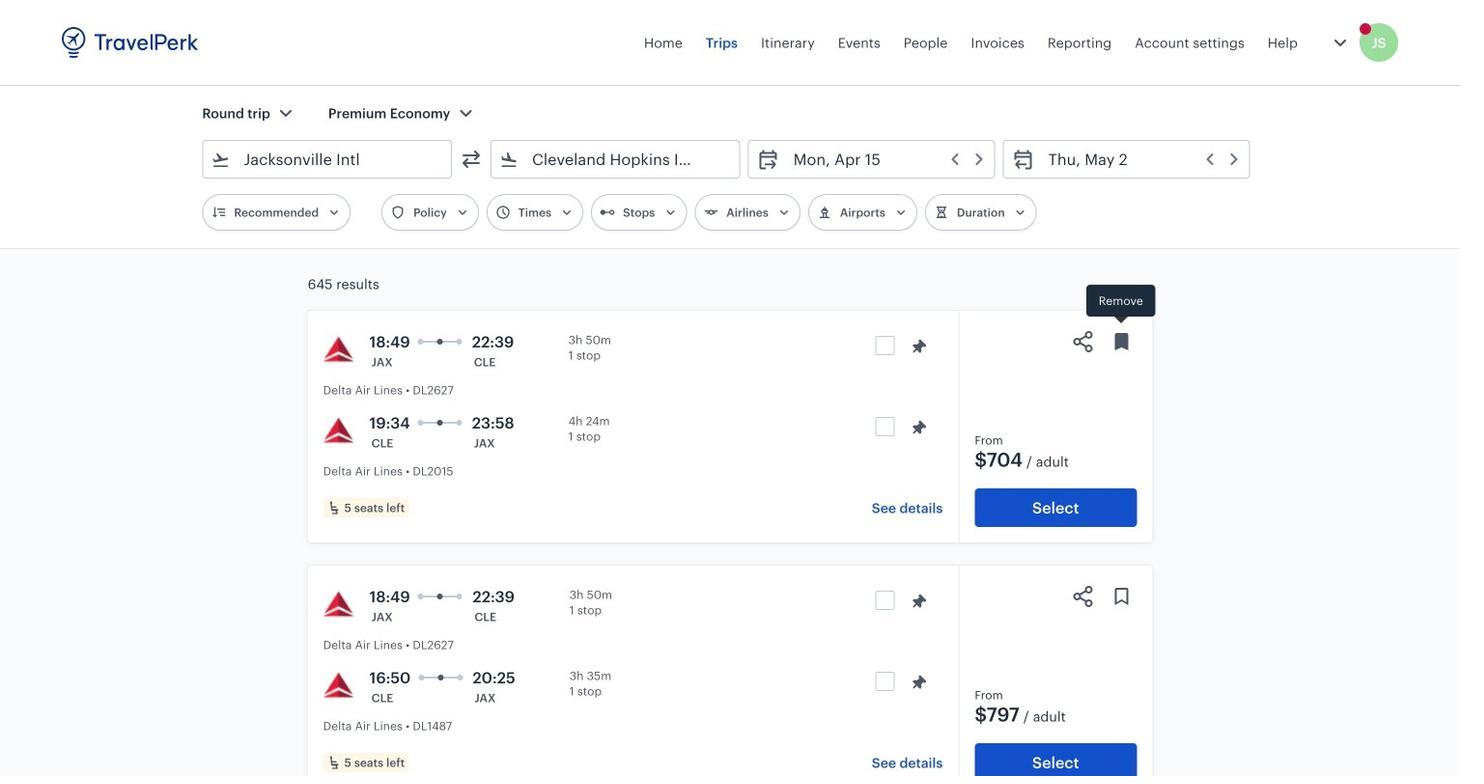 Task type: describe. For each thing, give the bounding box(es) containing it.
1 delta air lines image from the top
[[323, 415, 354, 446]]

2 delta air lines image from the top
[[323, 589, 354, 620]]

Return field
[[1035, 144, 1242, 175]]

Depart field
[[780, 144, 987, 175]]



Task type: vqa. For each thing, say whether or not it's contained in the screenshot.
second Delta Air Lines icon from the top
yes



Task type: locate. For each thing, give the bounding box(es) containing it.
delta air lines image
[[323, 415, 354, 446], [323, 589, 354, 620], [323, 670, 354, 701]]

To search field
[[519, 144, 715, 175]]

3 delta air lines image from the top
[[323, 670, 354, 701]]

tooltip
[[1087, 285, 1156, 326]]

From search field
[[230, 144, 426, 175]]

1 vertical spatial delta air lines image
[[323, 589, 354, 620]]

0 vertical spatial delta air lines image
[[323, 415, 354, 446]]

delta air lines image
[[323, 334, 354, 365]]

2 vertical spatial delta air lines image
[[323, 670, 354, 701]]



